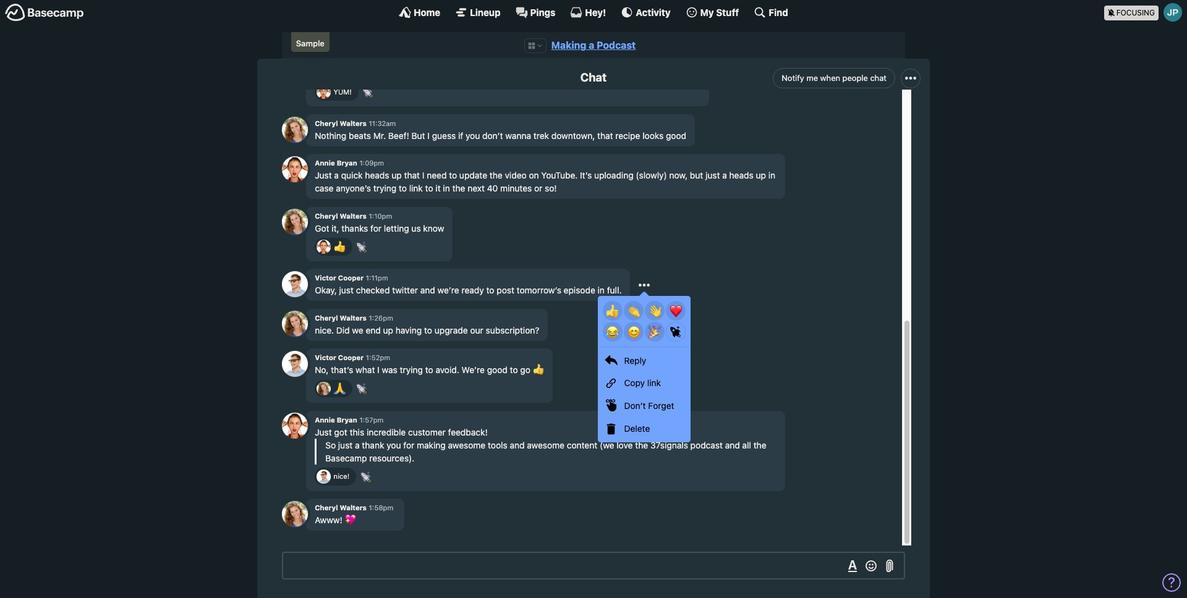 Task type: describe. For each thing, give the bounding box(es) containing it.
i inside annie bryan 1:09pm just a quick heads up that i need to update the video on youtube. it's uploading (slowly) now, but just a heads up in case             anyone's trying to link to it in the next 40 minutes or so!
[[422, 170, 424, 181]]

1:26pm element
[[369, 314, 393, 322]]

quick
[[341, 170, 363, 181]]

bryan for this
[[337, 416, 357, 424]]

or
[[534, 183, 542, 194]]

11:32am link
[[369, 119, 396, 127]]

good inside 'cheryl walters 11:32am nothing beats mr. beef! but i guess if you don't wanna trek downtown, that recipe looks good'
[[666, 130, 686, 141]]

okay,
[[315, 285, 337, 296]]

🙏
[[334, 383, 345, 394]]

update
[[459, 170, 487, 181]]

the right love
[[635, 440, 648, 450]]

activity link
[[621, 6, 671, 19]]

(slowly)
[[636, 170, 667, 181]]

1:10pm
[[369, 212, 392, 220]]

minutes
[[500, 183, 532, 194]]

for inside cheryl walters 1:10pm got it, thanks for letting us know
[[370, 223, 382, 233]]

copy
[[624, 378, 645, 388]]

lineup link
[[455, 6, 501, 19]]

forget
[[648, 401, 674, 411]]

wanna
[[505, 130, 531, 141]]

nice!
[[334, 472, 350, 480]]

i inside victor cooper 1:52pm no, that's what i was trying to avoid. we're good to go 👍
[[377, 365, 379, 375]]

cheryl for nice.
[[315, 314, 338, 322]]

but
[[690, 170, 703, 181]]

me
[[807, 73, 818, 83]]

bryan for quick
[[337, 159, 357, 167]]

home link
[[399, 6, 440, 19]]

thanks
[[342, 223, 368, 233]]

👍 inside victor cooper 1:52pm no, that's what i was trying to avoid. we're good to go 👍
[[533, 365, 544, 375]]

walters for it,
[[340, 212, 367, 220]]

1:57pm link
[[360, 416, 384, 424]]

cheryl walters image
[[317, 382, 331, 396]]

okay, just checked twitter and we're ready to post tomorrow's episode in full.
[[315, 285, 622, 296]]

0 vertical spatial in
[[768, 170, 775, 181]]

checked
[[356, 285, 390, 296]]

💖
[[345, 515, 356, 526]]

chat
[[580, 71, 607, 84]]

1:52pm element
[[366, 354, 390, 362]]

40
[[487, 183, 498, 194]]

1:52pm
[[366, 354, 390, 362]]

don't forget link
[[600, 395, 689, 418]]

find
[[769, 6, 788, 18]]

annie bryan image for 👍
[[317, 240, 331, 254]]

don't
[[624, 401, 646, 411]]

it,
[[332, 223, 339, 233]]

twitter
[[392, 285, 418, 296]]

cheryl w. boosted the chat with '🙏' element
[[315, 380, 352, 398]]

my
[[700, 6, 714, 18]]

annie bryan image for yum!
[[317, 85, 331, 99]]

on
[[529, 170, 539, 181]]

cheryl walters 1:26pm nice. did we end up having to upgrade our subscription?
[[315, 314, 539, 335]]

annie b. boosted the chat with 'yum!' element
[[315, 83, 358, 101]]

up for update
[[392, 170, 402, 181]]

case
[[315, 183, 334, 194]]

podcast
[[597, 40, 636, 51]]

the up 40
[[490, 170, 502, 181]]

cheryl walters image for got it, thanks for letting us know
[[282, 209, 308, 235]]

cheryl for nothing
[[315, 119, 338, 127]]

2 horizontal spatial and
[[725, 440, 740, 450]]

reply link
[[600, 350, 689, 372]]

trying inside annie bryan 1:09pm just a quick heads up that i need to update the video on youtube. it's uploading (slowly) now, but just a heads up in case             anyone's trying to link to it in the next 40 minutes or so!
[[373, 183, 396, 194]]

got
[[315, 223, 329, 233]]

go
[[520, 365, 530, 375]]

victor for victor cooper 1:11pm
[[315, 274, 336, 282]]

that inside 'cheryl walters 11:32am nothing beats mr. beef! but i guess if you don't wanna trek downtown, that recipe looks good'
[[597, 130, 613, 141]]

1:09pm link
[[360, 159, 384, 167]]

1:09pm element
[[360, 159, 384, 167]]

cheryl walters image for nothing beats mr. beef! but i guess if you don't wanna trek downtown, that recipe looks good
[[282, 117, 308, 143]]

1:09pm
[[360, 159, 384, 167]]

walters for 💖
[[340, 504, 367, 512]]

copy link
[[624, 378, 661, 388]]

cooper for victor cooper 1:52pm no, that's what i was trying to avoid. we're good to go 👍
[[338, 354, 364, 362]]

chat
[[870, 73, 887, 83]]

1 vertical spatial just
[[339, 285, 354, 296]]

trek
[[533, 130, 549, 141]]

next
[[468, 183, 485, 194]]

avoid.
[[436, 365, 459, 375]]

feedback!
[[448, 427, 488, 438]]

walters for beats
[[340, 119, 367, 127]]

you inside 'cheryl walters 11:32am nothing beats mr. beef! but i guess if you don't wanna trek downtown, that recipe looks good'
[[466, 130, 480, 141]]

annie b. boosted the chat with '👍' element
[[315, 238, 352, 256]]

annie bryan 1:09pm just a quick heads up that i need to update the video on youtube. it's uploading (slowly) now, but just a heads up in case             anyone's trying to link to it in the next 40 minutes or so!
[[315, 159, 775, 194]]

annie bryan image for just a quick heads up that i need to update the video on youtube. it's uploading (slowly) now, but just a heads up in case             anyone's trying to link to it in the next 40 minutes or so!
[[282, 156, 308, 182]]

letting
[[384, 223, 409, 233]]

video
[[505, 170, 527, 181]]

making a podcast link
[[551, 40, 636, 51]]

reply
[[624, 355, 646, 366]]

hey!
[[585, 6, 606, 18]]

a left quick
[[334, 170, 339, 181]]

so
[[325, 440, 336, 450]]

just inside annie bryan 1:09pm just a quick heads up that i need to update the video on youtube. it's uploading (slowly) now, but just a heads up in case             anyone's trying to link to it in the next 40 minutes or so!
[[705, 170, 720, 181]]

1:11pm
[[366, 274, 388, 282]]

lineup
[[470, 6, 501, 18]]

post
[[497, 285, 514, 296]]

making
[[551, 40, 586, 51]]

sample element
[[291, 32, 329, 52]]

content
[[567, 440, 597, 450]]

episode
[[564, 285, 595, 296]]

37signals
[[650, 440, 688, 450]]

2 vertical spatial in
[[598, 285, 605, 296]]

so!
[[545, 183, 557, 194]]

downtown,
[[551, 130, 595, 141]]

us
[[411, 223, 421, 233]]

0 horizontal spatial in
[[443, 183, 450, 194]]

0 vertical spatial victor cooper image
[[282, 271, 308, 297]]

upgrade
[[435, 325, 468, 335]]

victor cooper image inside victor c. boosted the chat with 'nice!' element
[[317, 470, 331, 484]]

1:58pm element
[[369, 504, 393, 512]]

don't forget
[[624, 401, 674, 411]]

1:11pm link
[[366, 274, 388, 282]]

podcast
[[690, 440, 723, 450]]

a inside annie bryan 1:57pm just got this incredible customer feedback! so just a thank you for making awesome tools and awesome content             (we love the 37signals podcast and all the basecamp resources).
[[355, 440, 360, 450]]

the right "all"
[[753, 440, 766, 450]]

1:10pm link
[[369, 212, 392, 220]]

end
[[366, 325, 381, 335]]

good inside victor cooper 1:52pm no, that's what i was trying to avoid. we're good to go 👍
[[487, 365, 508, 375]]



Task type: locate. For each thing, give the bounding box(es) containing it.
nice.
[[315, 325, 334, 335]]

just right but
[[705, 170, 720, 181]]

1 vertical spatial i
[[422, 170, 424, 181]]

home
[[414, 6, 440, 18]]

breadcrumb element
[[282, 32, 905, 59]]

0 vertical spatial 👍
[[334, 241, 345, 252]]

1 horizontal spatial trying
[[400, 365, 423, 375]]

2 just from the top
[[315, 427, 332, 438]]

link left it
[[409, 183, 423, 194]]

0 vertical spatial cooper
[[338, 274, 364, 282]]

0 horizontal spatial 👍
[[334, 241, 345, 252]]

1 vertical spatial that
[[404, 170, 420, 181]]

1 horizontal spatial in
[[598, 285, 605, 296]]

0 vertical spatial annie
[[315, 159, 335, 167]]

1 vertical spatial in
[[443, 183, 450, 194]]

ready
[[462, 285, 484, 296]]

the left next
[[452, 183, 465, 194]]

2 vertical spatial just
[[338, 440, 353, 450]]

11:32am
[[369, 119, 396, 127]]

annie inside annie bryan 1:09pm just a quick heads up that i need to update the video on youtube. it's uploading (slowly) now, but just a heads up in case             anyone's trying to link to it in the next 40 minutes or so!
[[315, 159, 335, 167]]

0 vertical spatial bryan
[[337, 159, 357, 167]]

cheryl walters image left got
[[282, 209, 308, 235]]

was
[[382, 365, 397, 375]]

1 vertical spatial good
[[487, 365, 508, 375]]

2 victor from the top
[[315, 354, 336, 362]]

up for subscription?
[[383, 325, 393, 335]]

1:11pm element
[[366, 274, 388, 282]]

annie bryan image inside 'annie b. boosted the chat with 'yum!'' element
[[317, 85, 331, 99]]

annie bryan image left quick
[[282, 156, 308, 182]]

2 heads from the left
[[729, 170, 754, 181]]

james peterson image
[[1164, 3, 1182, 22]]

guess
[[432, 130, 456, 141]]

1 horizontal spatial you
[[466, 130, 480, 141]]

that's
[[331, 365, 353, 375]]

1 horizontal spatial for
[[403, 440, 414, 450]]

0 vertical spatial annie bryan image
[[317, 85, 331, 99]]

4 cheryl from the top
[[315, 504, 338, 512]]

victor inside victor cooper 1:52pm no, that's what i was trying to avoid. we're good to go 👍
[[315, 354, 336, 362]]

a right 'making'
[[589, 40, 594, 51]]

hey! button
[[570, 6, 606, 19]]

for inside annie bryan 1:57pm just got this incredible customer feedback! so just a thank you for making awesome tools and awesome content             (we love the 37signals podcast and all the basecamp resources).
[[403, 440, 414, 450]]

1 vertical spatial for
[[403, 440, 414, 450]]

victor cooper image left nice!
[[317, 470, 331, 484]]

1 vertical spatial annie
[[315, 416, 335, 424]]

1 vertical spatial bryan
[[337, 416, 357, 424]]

cheryl walters image for awww! 💖
[[282, 501, 308, 527]]

2 cheryl from the top
[[315, 212, 338, 220]]

annie for a
[[315, 159, 335, 167]]

stuff
[[716, 6, 739, 18]]

1 vertical spatial cooper
[[338, 354, 364, 362]]

0 vertical spatial for
[[370, 223, 382, 233]]

my stuff
[[700, 6, 739, 18]]

awesome down feedback!
[[448, 440, 486, 450]]

delete link
[[600, 418, 689, 441]]

thank
[[362, 440, 384, 450]]

1 awesome from the left
[[448, 440, 486, 450]]

bryan up quick
[[337, 159, 357, 167]]

victor cooper image left okay,
[[282, 271, 308, 297]]

cheryl up nothing
[[315, 119, 338, 127]]

cooper up that's
[[338, 354, 364, 362]]

just up so
[[315, 427, 332, 438]]

0 horizontal spatial you
[[387, 440, 401, 450]]

annie bryan image inside annie b. boosted the chat with '👍' element
[[317, 240, 331, 254]]

tools
[[488, 440, 507, 450]]

we're
[[437, 285, 459, 296]]

heads right but
[[729, 170, 754, 181]]

1 cooper from the top
[[338, 274, 364, 282]]

annie bryan image left got
[[282, 413, 308, 439]]

1 bryan from the top
[[337, 159, 357, 167]]

walters up beats
[[340, 119, 367, 127]]

i left was
[[377, 365, 379, 375]]

just up the basecamp
[[338, 440, 353, 450]]

(we
[[600, 440, 614, 450]]

we
[[352, 325, 363, 335]]

love
[[617, 440, 633, 450]]

basecamp
[[325, 453, 367, 463]]

2 annie from the top
[[315, 416, 335, 424]]

annie bryan image
[[282, 156, 308, 182], [282, 413, 308, 439]]

customer
[[408, 427, 446, 438]]

youtube.
[[541, 170, 578, 181]]

2 annie bryan image from the top
[[317, 240, 331, 254]]

just inside annie bryan 1:09pm just a quick heads up that i need to update the video on youtube. it's uploading (slowly) now, but just a heads up in case             anyone's trying to link to it in the next 40 minutes or so!
[[315, 170, 332, 181]]

3 cheryl from the top
[[315, 314, 338, 322]]

victor c. boosted the chat with 'nice!' element
[[315, 468, 356, 486]]

0 horizontal spatial i
[[377, 365, 379, 375]]

👍 right go
[[533, 365, 544, 375]]

you up resources).
[[387, 440, 401, 450]]

walters up 💖
[[340, 504, 367, 512]]

2 bryan from the top
[[337, 416, 357, 424]]

i inside 'cheryl walters 11:32am nothing beats mr. beef! but i guess if you don't wanna trek downtown, that recipe looks good'
[[427, 130, 430, 141]]

just up case
[[315, 170, 332, 181]]

cheryl up awww!
[[315, 504, 338, 512]]

notify
[[782, 73, 804, 83]]

0 horizontal spatial good
[[487, 365, 508, 375]]

nothing
[[315, 130, 346, 141]]

don't
[[482, 130, 503, 141]]

my stuff button
[[685, 6, 739, 19]]

you right the if
[[466, 130, 480, 141]]

incredible
[[367, 427, 406, 438]]

None text field
[[282, 552, 905, 580]]

looks
[[643, 130, 664, 141]]

0 vertical spatial link
[[409, 183, 423, 194]]

did
[[336, 325, 350, 335]]

walters inside 'cheryl walters 11:32am nothing beats mr. beef! but i guess if you don't wanna trek downtown, that recipe looks good'
[[340, 119, 367, 127]]

just down victor cooper 1:11pm
[[339, 285, 354, 296]]

1 vertical spatial annie bryan image
[[282, 413, 308, 439]]

bryan up got
[[337, 416, 357, 424]]

annie up case
[[315, 159, 335, 167]]

cheryl for got
[[315, 212, 338, 220]]

copy link link
[[600, 372, 689, 395]]

link inside annie bryan 1:09pm just a quick heads up that i need to update the video on youtube. it's uploading (slowly) now, but just a heads up in case             anyone's trying to link to it in the next 40 minutes or so!
[[409, 183, 423, 194]]

walters inside cheryl walters 1:26pm nice. did we end up having to upgrade our subscription?
[[340, 314, 367, 322]]

victor cooper image
[[282, 351, 308, 377]]

uploading
[[594, 170, 634, 181]]

1:58pm
[[369, 504, 393, 512]]

0 vertical spatial that
[[597, 130, 613, 141]]

link right copy at bottom right
[[647, 378, 661, 388]]

cheryl inside cheryl walters 1:10pm got it, thanks for letting us know
[[315, 212, 338, 220]]

and right the tools
[[510, 440, 525, 450]]

1 vertical spatial annie bryan image
[[317, 240, 331, 254]]

1 horizontal spatial victor cooper image
[[317, 470, 331, 484]]

0 horizontal spatial trying
[[373, 183, 396, 194]]

good right "we're"
[[487, 365, 508, 375]]

yum!
[[334, 88, 352, 96]]

0 vertical spatial victor
[[315, 274, 336, 282]]

awesome left content
[[527, 440, 564, 450]]

2 cheryl walters image from the top
[[282, 209, 308, 235]]

annie up got
[[315, 416, 335, 424]]

just for got
[[315, 427, 332, 438]]

beats
[[349, 130, 371, 141]]

1 annie from the top
[[315, 159, 335, 167]]

when
[[820, 73, 840, 83]]

0 vertical spatial i
[[427, 130, 430, 141]]

walters inside cheryl walters 1:58pm awww! 💖
[[340, 504, 367, 512]]

cheryl inside 'cheryl walters 11:32am nothing beats mr. beef! but i guess if you don't wanna trek downtown, that recipe looks good'
[[315, 119, 338, 127]]

pings
[[530, 6, 555, 18]]

1 horizontal spatial that
[[597, 130, 613, 141]]

cheryl
[[315, 119, 338, 127], [315, 212, 338, 220], [315, 314, 338, 322], [315, 504, 338, 512]]

all
[[742, 440, 751, 450]]

1 horizontal spatial awesome
[[527, 440, 564, 450]]

1 victor from the top
[[315, 274, 336, 282]]

2 horizontal spatial i
[[427, 130, 430, 141]]

victor cooper 1:52pm no, that's what i was trying to avoid. we're good to go 👍
[[315, 354, 544, 375]]

it
[[436, 183, 441, 194]]

cheryl walters image for nice. did we end up having to upgrade our subscription?
[[282, 311, 308, 337]]

switch accounts image
[[5, 3, 84, 22]]

bryan inside annie bryan 1:57pm just got this incredible customer feedback! so just a thank you for making awesome tools and awesome content             (we love the 37signals podcast and all the basecamp resources).
[[337, 416, 357, 424]]

1 just from the top
[[315, 170, 332, 181]]

0 vertical spatial annie bryan image
[[282, 156, 308, 182]]

just inside annie bryan 1:57pm just got this incredible customer feedback! so just a thank you for making awesome tools and awesome content             (we love the 37signals podcast and all the basecamp resources).
[[338, 440, 353, 450]]

cheryl inside cheryl walters 1:26pm nice. did we end up having to upgrade our subscription?
[[315, 314, 338, 322]]

1:26pm
[[369, 314, 393, 322]]

for up resources).
[[403, 440, 414, 450]]

1 vertical spatial victor
[[315, 354, 336, 362]]

notify me when people chat link
[[773, 68, 895, 88]]

1:26pm link
[[369, 314, 393, 322]]

victor for victor cooper 1:52pm no, that's what i was trying to avoid. we're good to go 👍
[[315, 354, 336, 362]]

walters
[[340, 119, 367, 127], [340, 212, 367, 220], [340, 314, 367, 322], [340, 504, 367, 512]]

a
[[589, 40, 594, 51], [334, 170, 339, 181], [722, 170, 727, 181], [355, 440, 360, 450]]

0 horizontal spatial for
[[370, 223, 382, 233]]

0 vertical spatial just
[[315, 170, 332, 181]]

1 vertical spatial you
[[387, 440, 401, 450]]

you inside annie bryan 1:57pm just got this incredible customer feedback! so just a thank you for making awesome tools and awesome content             (we love the 37signals podcast and all the basecamp resources).
[[387, 440, 401, 450]]

4 cheryl walters image from the top
[[282, 501, 308, 527]]

know
[[423, 223, 444, 233]]

i right but
[[427, 130, 430, 141]]

2 annie bryan image from the top
[[282, 413, 308, 439]]

victor up okay,
[[315, 274, 336, 282]]

awww!
[[315, 515, 342, 526]]

1:57pm
[[360, 416, 384, 424]]

3 cheryl walters image from the top
[[282, 311, 308, 337]]

subscription?
[[486, 325, 539, 335]]

and left "all"
[[725, 440, 740, 450]]

1 vertical spatial victor cooper image
[[317, 470, 331, 484]]

0 horizontal spatial heads
[[365, 170, 389, 181]]

for
[[370, 223, 382, 233], [403, 440, 414, 450]]

cooper for victor cooper 1:11pm
[[338, 274, 364, 282]]

up inside cheryl walters 1:26pm nice. did we end up having to upgrade our subscription?
[[383, 325, 393, 335]]

👍 down it,
[[334, 241, 345, 252]]

2 horizontal spatial in
[[768, 170, 775, 181]]

11:32am element
[[369, 119, 396, 127]]

2 cooper from the top
[[338, 354, 364, 362]]

bryan inside annie bryan 1:09pm just a quick heads up that i need to update the video on youtube. it's uploading (slowly) now, but just a heads up in case             anyone's trying to link to it in the next 40 minutes or so!
[[337, 159, 357, 167]]

up
[[392, 170, 402, 181], [756, 170, 766, 181], [383, 325, 393, 335]]

just inside annie bryan 1:57pm just got this incredible customer feedback! so just a thank you for making awesome tools and awesome content             (we love the 37signals podcast and all the basecamp resources).
[[315, 427, 332, 438]]

1 vertical spatial just
[[315, 427, 332, 438]]

we're
[[462, 365, 485, 375]]

and
[[420, 285, 435, 296], [510, 440, 525, 450], [725, 440, 740, 450]]

trying up 1:10pm
[[373, 183, 396, 194]]

walters up thanks
[[340, 212, 367, 220]]

victor cooper image
[[282, 271, 308, 297], [317, 470, 331, 484]]

but
[[411, 130, 425, 141]]

cheryl walters image left nice.
[[282, 311, 308, 337]]

1 horizontal spatial heads
[[729, 170, 754, 181]]

sample
[[296, 38, 325, 48]]

that left recipe
[[597, 130, 613, 141]]

full.
[[607, 285, 622, 296]]

good right looks
[[666, 130, 686, 141]]

walters up we
[[340, 314, 367, 322]]

a right but
[[722, 170, 727, 181]]

annie bryan 1:57pm just got this incredible customer feedback! so just a thank you for making awesome tools and awesome content             (we love the 37signals podcast and all the basecamp resources).
[[315, 416, 766, 463]]

cooper inside victor cooper 1:52pm no, that's what i was trying to avoid. we're good to go 👍
[[338, 354, 364, 362]]

1 heads from the left
[[365, 170, 389, 181]]

walters for did
[[340, 314, 367, 322]]

tomorrow's
[[517, 285, 561, 296]]

1 horizontal spatial and
[[510, 440, 525, 450]]

trying inside victor cooper 1:52pm no, that's what i was trying to avoid. we're good to go 👍
[[400, 365, 423, 375]]

None submit
[[603, 301, 622, 321], [624, 301, 644, 321], [645, 301, 665, 321], [666, 301, 686, 321], [603, 322, 622, 342], [624, 322, 644, 342], [645, 322, 665, 342], [603, 301, 622, 321], [624, 301, 644, 321], [645, 301, 665, 321], [666, 301, 686, 321], [603, 322, 622, 342], [624, 322, 644, 342], [645, 322, 665, 342]]

annie bryan image
[[317, 85, 331, 99], [317, 240, 331, 254]]

cheryl walters 1:58pm awww! 💖
[[315, 504, 393, 526]]

heads down 1:09pm element
[[365, 170, 389, 181]]

1 vertical spatial link
[[647, 378, 661, 388]]

you
[[466, 130, 480, 141], [387, 440, 401, 450]]

victor
[[315, 274, 336, 282], [315, 354, 336, 362]]

1:57pm element
[[360, 416, 384, 424]]

1:10pm element
[[369, 212, 392, 220]]

pings button
[[515, 6, 555, 19]]

0 horizontal spatial link
[[409, 183, 423, 194]]

0 horizontal spatial and
[[420, 285, 435, 296]]

annie bryan image for just got this incredible customer feedback!
[[282, 413, 308, 439]]

just for a
[[315, 170, 332, 181]]

to inside cheryl walters 1:26pm nice. did we end up having to upgrade our subscription?
[[424, 325, 432, 335]]

1 horizontal spatial good
[[666, 130, 686, 141]]

cheryl walters image left nothing
[[282, 117, 308, 143]]

0 horizontal spatial awesome
[[448, 440, 486, 450]]

1 vertical spatial 👍
[[533, 365, 544, 375]]

2 walters from the top
[[340, 212, 367, 220]]

trying right was
[[400, 365, 423, 375]]

0 horizontal spatial victor cooper image
[[282, 271, 308, 297]]

0 vertical spatial trying
[[373, 183, 396, 194]]

notify me when people chat
[[782, 73, 887, 83]]

people
[[842, 73, 868, 83]]

4 walters from the top
[[340, 504, 367, 512]]

annie bryan image down got
[[317, 240, 331, 254]]

focusing button
[[1104, 0, 1187, 24]]

this
[[350, 427, 364, 438]]

0 horizontal spatial that
[[404, 170, 420, 181]]

2 vertical spatial i
[[377, 365, 379, 375]]

0 vertical spatial you
[[466, 130, 480, 141]]

need
[[427, 170, 447, 181]]

victor up no,
[[315, 354, 336, 362]]

3 walters from the top
[[340, 314, 367, 322]]

activity
[[636, 6, 671, 18]]

annie for got
[[315, 416, 335, 424]]

1 horizontal spatial i
[[422, 170, 424, 181]]

that inside annie bryan 1:09pm just a quick heads up that i need to update the video on youtube. it's uploading (slowly) now, but just a heads up in case             anyone's trying to link to it in the next 40 minutes or so!
[[404, 170, 420, 181]]

cheryl inside cheryl walters 1:58pm awww! 💖
[[315, 504, 338, 512]]

1 cheryl from the top
[[315, 119, 338, 127]]

making
[[417, 440, 446, 450]]

2 awesome from the left
[[527, 440, 564, 450]]

main element
[[0, 0, 1187, 24]]

0 vertical spatial good
[[666, 130, 686, 141]]

cheryl walters image left awww!
[[282, 501, 308, 527]]

1 walters from the top
[[340, 119, 367, 127]]

and left we're
[[420, 285, 435, 296]]

cheryl up nice.
[[315, 314, 338, 322]]

for down 1:10pm
[[370, 223, 382, 233]]

annie inside annie bryan 1:57pm just got this incredible customer feedback! so just a thank you for making awesome tools and awesome content             (we love the 37signals podcast and all the basecamp resources).
[[315, 416, 335, 424]]

cheryl for awww!
[[315, 504, 338, 512]]

cheryl walters image
[[282, 117, 308, 143], [282, 209, 308, 235], [282, 311, 308, 337], [282, 501, 308, 527]]

cooper up checked
[[338, 274, 364, 282]]

cheryl walters 11:32am nothing beats mr. beef! but i guess if you don't wanna trek downtown, that recipe looks good
[[315, 119, 686, 141]]

1 annie bryan image from the top
[[282, 156, 308, 182]]

walters inside cheryl walters 1:10pm got it, thanks for letting us know
[[340, 212, 367, 220]]

i left need
[[422, 170, 424, 181]]

0 vertical spatial just
[[705, 170, 720, 181]]

1 horizontal spatial link
[[647, 378, 661, 388]]

a down this
[[355, 440, 360, 450]]

beef!
[[388, 130, 409, 141]]

annie bryan image left yum!
[[317, 85, 331, 99]]

that left need
[[404, 170, 420, 181]]

1 vertical spatial trying
[[400, 365, 423, 375]]

cheryl up got
[[315, 212, 338, 220]]

1 horizontal spatial 👍
[[533, 365, 544, 375]]

1 annie bryan image from the top
[[317, 85, 331, 99]]

1 cheryl walters image from the top
[[282, 117, 308, 143]]



Task type: vqa. For each thing, say whether or not it's contained in the screenshot.
making a podcast
yes



